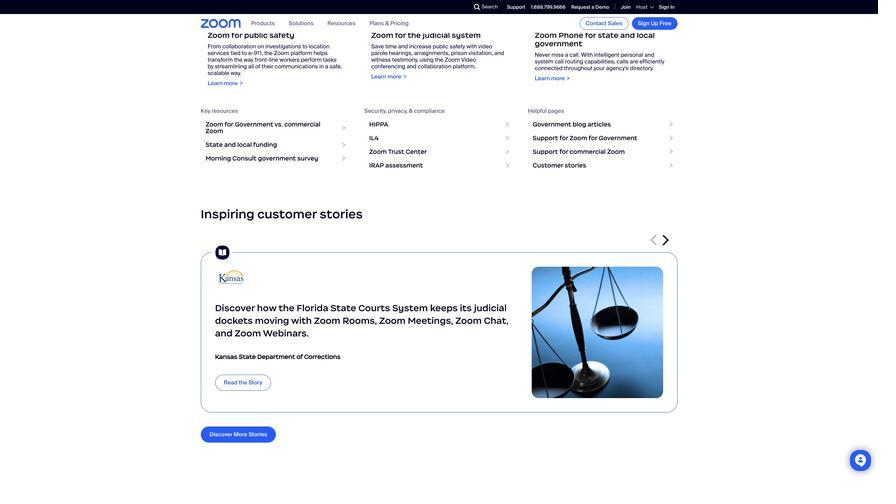 Task type: describe. For each thing, give the bounding box(es) containing it.
state inside discover how the florida state courts system keeps its judicial dockets moving with zoom rooms, zoom meetings, zoom chat, and zoom webinars.
[[331, 303, 357, 314]]

customer stories
[[533, 162, 587, 169]]

request a demo
[[572, 4, 610, 10]]

platform
[[291, 49, 312, 57]]

1 horizontal spatial to
[[303, 43, 308, 50]]

hippa link
[[365, 118, 514, 132]]

of inside zoom for public safety from collaboration on investigations to location services tied to e-911, the zoom platform helps transform the way front-line workers perform tasks by streamlining all of their communications in a safe, scalable way. learn more
[[255, 63, 261, 70]]

chat,
[[484, 316, 509, 327]]

dockets
[[215, 316, 253, 327]]

1 vertical spatial local
[[237, 141, 252, 149]]

support for support for commercial zoom
[[533, 148, 559, 156]]

read the story link
[[215, 375, 271, 391]]

story
[[249, 379, 263, 386]]

in
[[320, 63, 324, 70]]

kansas state department of corrections
[[215, 353, 341, 361]]

1 horizontal spatial government
[[533, 121, 572, 128]]

by
[[208, 63, 214, 70]]

inspiring customer stories
[[201, 207, 363, 222]]

support for support for zoom for government
[[533, 134, 559, 142]]

prison
[[451, 49, 468, 57]]

workers
[[280, 56, 300, 63]]

learn inside zoom for the judicial system save time and increase public safety with video parole hearings, arraignments, prison visitation, and witness testimony. using the zoom video conferencing and collaboration platform. learn more
[[372, 73, 387, 80]]

testimony.
[[393, 56, 419, 63]]

safe,
[[330, 63, 342, 70]]

webinars.
[[263, 328, 309, 339]]

the inside discover how the florida state courts system keeps its judicial dockets moving with zoom rooms, zoom meetings, zoom chat, and zoom webinars.
[[279, 303, 295, 314]]

zoom phone for state and local government never miss a call. with intelligent personal and system call routing capabilities, calls are efficiently connected throughout your agency's directory. learn more
[[535, 30, 665, 82]]

for for commercial
[[560, 148, 569, 156]]

tasks
[[323, 56, 337, 63]]

a inside zoom for public safety from collaboration on investigations to location services tied to e-911, the zoom platform helps transform the way front-line workers perform tasks by streamlining all of their communications in a safe, scalable way. learn more
[[325, 63, 329, 70]]

in
[[671, 4, 675, 10]]

judicial inside discover how the florida state courts system keeps its judicial dockets moving with zoom rooms, zoom meetings, zoom chat, and zoom webinars.
[[474, 303, 507, 314]]

commercial inside 'zoom for government vs. commercial zoom'
[[284, 121, 321, 128]]

consult
[[233, 155, 257, 162]]

zoom trust center link
[[365, 145, 514, 159]]

miss
[[552, 51, 564, 59]]

pricing
[[391, 20, 409, 27]]

moving
[[255, 316, 289, 327]]

throughout
[[564, 64, 593, 72]]

sign for sign in
[[659, 4, 670, 10]]

learn inside zoom for public safety from collaboration on investigations to location services tied to e-911, the zoom platform helps transform the way front-line workers perform tasks by streamlining all of their communications in a safe, scalable way. learn more
[[208, 80, 223, 87]]

pages
[[548, 107, 565, 115]]

morning consult government survey
[[206, 155, 318, 162]]

customer
[[533, 162, 564, 169]]

zoom trust center
[[369, 148, 427, 156]]

contact sales link
[[580, 17, 629, 30]]

1 vertical spatial stories
[[320, 207, 363, 222]]

helpful pages
[[528, 107, 565, 115]]

state and local funding
[[206, 141, 277, 149]]

local inside "zoom phone for state and local government never miss a call. with intelligent personal and system call routing capabilities, calls are efficiently connected throughout your agency's directory. learn more"
[[637, 30, 655, 40]]

products button
[[251, 20, 275, 27]]

2 horizontal spatial a
[[592, 4, 595, 10]]

efficiently
[[640, 58, 665, 65]]

collaboration inside zoom for public safety from collaboration on investigations to location services tied to e-911, the zoom platform helps transform the way front-line workers perform tasks by streamlining all of their communications in a safe, scalable way. learn more
[[223, 43, 256, 50]]

customer
[[258, 207, 317, 222]]

solutions button
[[289, 20, 314, 27]]

read
[[224, 379, 238, 386]]

security, privacy, & compliance
[[365, 107, 445, 115]]

zoom for public safety from collaboration on investigations to location services tied to e-911, the zoom platform helps transform the way front-line workers perform tasks by streamlining all of their communications in a safe, scalable way. learn more
[[208, 30, 342, 87]]

plans & pricing
[[370, 20, 409, 27]]

more inside "zoom phone for state and local government never miss a call. with intelligent personal and system call routing capabilities, calls are efficiently connected throughout your agency's directory. learn more"
[[552, 75, 565, 82]]

key resources
[[201, 107, 238, 115]]

0 vertical spatial &
[[386, 20, 389, 27]]

never
[[535, 51, 551, 59]]

support for commercial zoom
[[533, 148, 625, 156]]

rooms,
[[343, 316, 377, 327]]

increase
[[410, 43, 432, 50]]

the up increase
[[408, 30, 421, 40]]

front-
[[255, 56, 269, 63]]

tied
[[231, 49, 241, 57]]

safety inside zoom for public safety from collaboration on investigations to location services tied to e-911, the zoom platform helps transform the way front-line workers perform tasks by streamlining all of their communications in a safe, scalable way. learn more
[[270, 30, 295, 40]]

and inside discover how the florida state courts system keeps its judicial dockets moving with zoom rooms, zoom meetings, zoom chat, and zoom webinars.
[[215, 328, 233, 339]]

0 horizontal spatial to
[[242, 49, 247, 57]]

irap assessment
[[369, 162, 423, 169]]

meetings,
[[408, 316, 454, 327]]

support for support 'link'
[[507, 4, 526, 10]]

zoom inside "zoom phone for state and local government never miss a call. with intelligent personal and system call routing capabilities, calls are efficiently connected throughout your agency's directory. learn more"
[[535, 30, 557, 40]]

1 vertical spatial commercial
[[570, 148, 606, 156]]

compliance
[[414, 107, 445, 115]]

trust
[[388, 148, 405, 156]]

directory.
[[631, 64, 654, 72]]

and down sales
[[621, 30, 635, 40]]

witness
[[372, 56, 391, 63]]

join
[[621, 4, 631, 10]]

courts
[[359, 303, 390, 314]]

contact
[[586, 20, 607, 27]]

stories
[[249, 431, 267, 439]]

testimonial icon story image
[[212, 243, 233, 264]]

communications
[[275, 63, 318, 70]]

support for commercial zoom link
[[528, 145, 678, 159]]

government blog articles
[[533, 121, 611, 128]]

scalable
[[208, 69, 229, 77]]

1.888.799.9666
[[531, 4, 566, 10]]

assessment
[[386, 162, 423, 169]]

streamlining
[[215, 63, 247, 70]]

sales
[[608, 20, 623, 27]]

safety inside zoom for the judicial system save time and increase public safety with video parole hearings, arraignments, prison visitation, and witness testimony. using the zoom video conferencing and collaboration platform. learn more
[[450, 43, 466, 50]]

investigations
[[266, 43, 301, 50]]

plans & pricing link
[[370, 20, 409, 27]]

more inside zoom for public safety from collaboration on investigations to location services tied to e-911, the zoom platform helps transform the way front-line workers perform tasks by streamlining all of their communications in a safe, scalable way. learn more
[[224, 80, 238, 87]]

sign up free link
[[632, 17, 678, 30]]

government inside 'link'
[[599, 134, 638, 142]]

zoom for the judicial system save time and increase public safety with video parole hearings, arraignments, prison visitation, and witness testimony. using the zoom video conferencing and collaboration platform. learn more
[[372, 30, 505, 80]]

routing
[[565, 58, 584, 65]]

1 horizontal spatial &
[[409, 107, 413, 115]]

florida
[[297, 303, 329, 314]]

zoom logo image
[[201, 19, 241, 28]]

judicial system scale image
[[532, 267, 664, 399]]

for for zoom
[[560, 134, 569, 142]]

on
[[258, 43, 264, 50]]

for inside "zoom phone for state and local government never miss a call. with intelligent personal and system call routing capabilities, calls are efficiently connected throughout your agency's directory. learn more"
[[586, 30, 597, 40]]

collaboration inside zoom for the judicial system save time and increase public safety with video parole hearings, arraignments, prison visitation, and witness testimony. using the zoom video conferencing and collaboration platform. learn more
[[418, 63, 452, 70]]

sign for sign up free
[[638, 20, 650, 27]]

resources
[[212, 107, 238, 115]]

for for government
[[225, 121, 234, 128]]

irap assessment link
[[365, 159, 514, 173]]

request
[[572, 4, 591, 10]]

the left way
[[234, 56, 243, 63]]

keeps
[[430, 303, 458, 314]]



Task type: locate. For each thing, give the bounding box(es) containing it.
of left 'corrections'
[[297, 353, 303, 361]]

sign left in
[[659, 4, 670, 10]]

articles
[[588, 121, 611, 128]]

the right using in the top left of the page
[[435, 56, 444, 63]]

judicial
[[423, 30, 450, 40], [474, 303, 507, 314]]

1 horizontal spatial learn
[[372, 73, 387, 80]]

1 vertical spatial judicial
[[474, 303, 507, 314]]

for down the articles
[[589, 134, 598, 142]]

conferencing
[[372, 63, 406, 70]]

0 horizontal spatial learn
[[208, 80, 223, 87]]

0 horizontal spatial commercial
[[284, 121, 321, 128]]

kansas state corrections logo image
[[215, 267, 247, 288]]

support for zoom for government
[[533, 134, 638, 142]]

agency's
[[607, 64, 629, 72]]

with inside zoom for the judicial system save time and increase public safety with video parole hearings, arraignments, prison visitation, and witness testimony. using the zoom video conferencing and collaboration platform. learn more
[[467, 43, 477, 50]]

testimonialcarouselitemblockproxy-0 element
[[201, 243, 678, 413]]

for for the
[[395, 30, 406, 40]]

commercial
[[284, 121, 321, 128], [570, 148, 606, 156]]

1 vertical spatial collaboration
[[418, 63, 452, 70]]

more down "connected"
[[552, 75, 565, 82]]

learn
[[372, 73, 387, 80], [535, 75, 550, 82], [208, 80, 223, 87]]

irap
[[369, 162, 384, 169]]

zoom inside 'link'
[[570, 134, 588, 142]]

0 horizontal spatial of
[[255, 63, 261, 70]]

government down government blog articles link
[[599, 134, 638, 142]]

0 horizontal spatial public
[[244, 30, 268, 40]]

safety
[[270, 30, 295, 40], [450, 43, 466, 50]]

more
[[234, 431, 248, 439]]

hippa
[[369, 121, 389, 128]]

calls
[[617, 58, 629, 65]]

commercial right vs.
[[284, 121, 321, 128]]

0 vertical spatial discover
[[215, 303, 255, 314]]

1 horizontal spatial a
[[566, 51, 569, 59]]

for down pricing at left top
[[395, 30, 406, 40]]

1 vertical spatial a
[[566, 51, 569, 59]]

0 vertical spatial public
[[244, 30, 268, 40]]

for up customer stories
[[560, 148, 569, 156]]

0 horizontal spatial judicial
[[423, 30, 450, 40]]

support inside 'link'
[[533, 134, 559, 142]]

for up tied
[[232, 30, 243, 40]]

more
[[388, 73, 402, 80], [552, 75, 565, 82], [224, 80, 238, 87]]

discover inside discover how the florida state courts system keeps its judicial dockets moving with zoom rooms, zoom meetings, zoom chat, and zoom webinars.
[[215, 303, 255, 314]]

for for public
[[232, 30, 243, 40]]

911,
[[254, 49, 263, 57]]

safety up investigations
[[270, 30, 295, 40]]

support up customer
[[533, 148, 559, 156]]

learn down scalable
[[208, 80, 223, 87]]

arraignments,
[[414, 49, 450, 57]]

personal
[[621, 51, 644, 59]]

1 vertical spatial system
[[535, 58, 554, 65]]

security,
[[365, 107, 387, 115]]

with
[[467, 43, 477, 50], [291, 316, 312, 327]]

1 vertical spatial public
[[433, 43, 449, 50]]

connected
[[535, 64, 563, 72]]

learn inside "zoom phone for state and local government never miss a call. with intelligent personal and system call routing capabilities, calls are efficiently connected throughout your agency's directory. learn more"
[[535, 75, 550, 82]]

1 vertical spatial sign
[[638, 20, 650, 27]]

judicial up arraignments,
[[423, 30, 450, 40]]

1 vertical spatial support
[[533, 134, 559, 142]]

from
[[208, 43, 221, 50]]

department
[[258, 353, 295, 361]]

judicial up chat,
[[474, 303, 507, 314]]

man on computer image
[[201, 0, 351, 24]]

2 horizontal spatial state
[[331, 303, 357, 314]]

public
[[244, 30, 268, 40], [433, 43, 449, 50]]

public up using in the top left of the page
[[433, 43, 449, 50]]

1 horizontal spatial local
[[637, 30, 655, 40]]

for inside 'zoom for government vs. commercial zoom'
[[225, 121, 234, 128]]

None search field
[[449, 1, 476, 13]]

discover for discover more stories
[[210, 431, 233, 439]]

0 horizontal spatial collaboration
[[223, 43, 256, 50]]

funding
[[253, 141, 277, 149]]

products
[[251, 20, 275, 27]]

way
[[244, 56, 254, 63]]

& right privacy,
[[409, 107, 413, 115]]

more inside zoom for the judicial system save time and increase public safety with video parole hearings, arraignments, prison visitation, and witness testimony. using the zoom video conferencing and collaboration platform. learn more
[[388, 73, 402, 80]]

state
[[598, 30, 619, 40]]

e-
[[248, 49, 254, 57]]

collaboration up way
[[223, 43, 256, 50]]

and right 'video'
[[495, 49, 505, 57]]

government down the pages
[[533, 121, 572, 128]]

government down state and local funding link
[[258, 155, 296, 162]]

stories
[[565, 162, 587, 169], [320, 207, 363, 222]]

government inside "zoom phone for state and local government never miss a call. with intelligent personal and system call routing capabilities, calls are efficiently connected throughout your agency's directory. learn more"
[[535, 39, 583, 48]]

0 vertical spatial state
[[206, 141, 223, 149]]

0 horizontal spatial system
[[452, 30, 481, 40]]

to left "e-"
[[242, 49, 247, 57]]

0 vertical spatial stories
[[565, 162, 587, 169]]

save
[[372, 43, 384, 50]]

more down way.
[[224, 80, 238, 87]]

way.
[[231, 69, 241, 77]]

2 vertical spatial state
[[239, 353, 256, 361]]

for inside zoom for public safety from collaboration on investigations to location services tied to e-911, the zoom platform helps transform the way front-line workers perform tasks by streamlining all of their communications in a safe, scalable way. learn more
[[232, 30, 243, 40]]

1.888.799.9666 link
[[531, 4, 566, 10]]

and right time
[[398, 43, 408, 50]]

government up miss
[[535, 39, 583, 48]]

time
[[386, 43, 397, 50]]

morning consult government survey link
[[201, 152, 351, 166]]

0 horizontal spatial more
[[224, 80, 238, 87]]

1 vertical spatial &
[[409, 107, 413, 115]]

1 vertical spatial with
[[291, 316, 312, 327]]

corrections
[[304, 353, 341, 361]]

call.
[[570, 51, 580, 59]]

visitation,
[[469, 49, 493, 57]]

0 vertical spatial system
[[452, 30, 481, 40]]

zoom for government vs. commercial zoom
[[206, 121, 321, 135]]

local
[[637, 30, 655, 40], [237, 141, 252, 149]]

1 horizontal spatial stories
[[565, 162, 587, 169]]

and down dockets
[[215, 328, 233, 339]]

capabilities,
[[585, 58, 616, 65]]

2 vertical spatial a
[[325, 63, 329, 70]]

1 horizontal spatial with
[[467, 43, 477, 50]]

government inside 'zoom for government vs. commercial zoom'
[[235, 121, 273, 128]]

of inside testimonialcarouselitemblockproxy-0 element
[[297, 353, 303, 361]]

helpful
[[528, 107, 547, 115]]

1 horizontal spatial judicial
[[474, 303, 507, 314]]

0 vertical spatial judicial
[[423, 30, 450, 40]]

1 horizontal spatial government
[[535, 39, 583, 48]]

discover how the florida state courts system keeps its judicial dockets moving with zoom rooms, zoom meetings, zoom chat, and zoom webinars.
[[215, 303, 509, 339]]

0 vertical spatial local
[[637, 30, 655, 40]]

0 vertical spatial commercial
[[284, 121, 321, 128]]

1 vertical spatial safety
[[450, 43, 466, 50]]

key
[[201, 107, 211, 115]]

0 horizontal spatial stories
[[320, 207, 363, 222]]

a left call.
[[566, 51, 569, 59]]

search image
[[474, 4, 480, 10], [474, 4, 480, 10]]

state right kansas
[[239, 353, 256, 361]]

request a demo link
[[572, 4, 610, 10]]

to left location at the left of page
[[303, 43, 308, 50]]

1 vertical spatial discover
[[210, 431, 233, 439]]

system left call
[[535, 58, 554, 65]]

discover left more
[[210, 431, 233, 439]]

0 vertical spatial with
[[467, 43, 477, 50]]

a inside "zoom phone for state and local government never miss a call. with intelligent personal and system call routing capabilities, calls are efficiently connected throughout your agency's directory. learn more"
[[566, 51, 569, 59]]

local up consult
[[237, 141, 252, 149]]

0 vertical spatial a
[[592, 4, 595, 10]]

0 horizontal spatial &
[[386, 20, 389, 27]]

1 horizontal spatial collaboration
[[418, 63, 452, 70]]

1 vertical spatial of
[[297, 353, 303, 361]]

vs.
[[275, 121, 283, 128]]

1 horizontal spatial sign
[[659, 4, 670, 10]]

0 horizontal spatial safety
[[270, 30, 295, 40]]

support
[[507, 4, 526, 10], [533, 134, 559, 142], [533, 148, 559, 156]]

for down contact
[[586, 30, 597, 40]]

more down conferencing at the top of page
[[388, 73, 402, 80]]

for down government blog articles
[[560, 134, 569, 142]]

1 horizontal spatial more
[[388, 73, 402, 80]]

sign left up
[[638, 20, 650, 27]]

the up moving at the bottom of page
[[279, 303, 295, 314]]

0 horizontal spatial local
[[237, 141, 252, 149]]

system inside "zoom phone for state and local government never miss a call. with intelligent personal and system call routing capabilities, calls are efficiently connected throughout your agency's directory. learn more"
[[535, 58, 554, 65]]

0 vertical spatial of
[[255, 63, 261, 70]]

0 vertical spatial support
[[507, 4, 526, 10]]

2 horizontal spatial government
[[599, 134, 638, 142]]

next slide image
[[663, 235, 669, 246]]

support right search
[[507, 4, 526, 10]]

demo
[[596, 4, 610, 10]]

2 vertical spatial support
[[533, 148, 559, 156]]

support down helpful pages
[[533, 134, 559, 142]]

of
[[255, 63, 261, 70], [297, 353, 303, 361]]

state up rooms,
[[331, 303, 357, 314]]

plans
[[370, 20, 384, 27]]

resources
[[328, 20, 356, 27]]

survey
[[298, 155, 318, 162]]

using
[[420, 56, 434, 63]]

system up prison
[[452, 30, 481, 40]]

2 horizontal spatial more
[[552, 75, 565, 82]]

0 horizontal spatial government
[[235, 121, 273, 128]]

location
[[309, 43, 330, 50]]

0 vertical spatial collaboration
[[223, 43, 256, 50]]

for inside zoom for the judicial system save time and increase public safety with video parole hearings, arraignments, prison visitation, and witness testimony. using the zoom video conferencing and collaboration platform. learn more
[[395, 30, 406, 40]]

for down resources
[[225, 121, 234, 128]]

sign in
[[659, 4, 675, 10]]

of right all
[[255, 63, 261, 70]]

blog
[[573, 121, 587, 128]]

il4 link
[[365, 132, 514, 145]]

0 horizontal spatial government
[[258, 155, 296, 162]]

1 horizontal spatial safety
[[450, 43, 466, 50]]

to
[[303, 43, 308, 50], [242, 49, 247, 57]]

0 vertical spatial government
[[535, 39, 583, 48]]

state up morning
[[206, 141, 223, 149]]

learn down conferencing at the top of page
[[372, 73, 387, 80]]

the inside read the story link
[[239, 379, 247, 386]]

perform
[[301, 56, 322, 63]]

public inside zoom for public safety from collaboration on investigations to location services tied to e-911, the zoom platform helps transform the way front-line workers perform tasks by streamlining all of their communications in a safe, scalable way. learn more
[[244, 30, 268, 40]]

0 vertical spatial sign
[[659, 4, 670, 10]]

morning
[[206, 155, 231, 162]]

their
[[262, 63, 274, 70]]

safety up video
[[450, 43, 466, 50]]

1 horizontal spatial public
[[433, 43, 449, 50]]

and left using in the top left of the page
[[407, 63, 417, 70]]

call
[[555, 58, 564, 65]]

and
[[621, 30, 635, 40], [398, 43, 408, 50], [495, 49, 505, 57], [645, 51, 655, 59], [407, 63, 417, 70], [224, 141, 236, 149], [215, 328, 233, 339]]

2 horizontal spatial learn
[[535, 75, 550, 82]]

discover for discover how the florida state courts system keeps its judicial dockets moving with zoom rooms, zoom meetings, zoom chat, and zoom webinars.
[[215, 303, 255, 314]]

discover up dockets
[[215, 303, 255, 314]]

discover inside 'link'
[[210, 431, 233, 439]]

a right 'in'
[[325, 63, 329, 70]]

1 vertical spatial state
[[331, 303, 357, 314]]

0 horizontal spatial a
[[325, 63, 329, 70]]

join link
[[621, 4, 631, 10]]

local down sign up free link
[[637, 30, 655, 40]]

privacy,
[[388, 107, 408, 115]]

hearings,
[[389, 49, 413, 57]]

0 horizontal spatial with
[[291, 316, 312, 327]]

up
[[651, 20, 659, 27]]

public inside zoom for the judicial system save time and increase public safety with video parole hearings, arraignments, prison visitation, and witness testimony. using the zoom video conferencing and collaboration platform. learn more
[[433, 43, 449, 50]]

1 horizontal spatial of
[[297, 353, 303, 361]]

judicial inside zoom for the judicial system save time and increase public safety with video parole hearings, arraignments, prison visitation, and witness testimony. using the zoom video conferencing and collaboration platform. learn more
[[423, 30, 450, 40]]

host
[[637, 4, 648, 10]]

1 horizontal spatial system
[[535, 58, 554, 65]]

a left demo at the right top of page
[[592, 4, 595, 10]]

contact sales
[[586, 20, 623, 27]]

and up morning
[[224, 141, 236, 149]]

1 vertical spatial government
[[258, 155, 296, 162]]

government
[[235, 121, 273, 128], [533, 121, 572, 128], [599, 134, 638, 142]]

commercial down support for zoom for government
[[570, 148, 606, 156]]

team in boardroom image
[[528, 0, 678, 24]]

zoom for government vs. commercial zoom link
[[201, 118, 351, 138]]

with down florida in the bottom left of the page
[[291, 316, 312, 327]]

government inside morning consult government survey link
[[258, 155, 296, 162]]

system inside zoom for the judicial system save time and increase public safety with video parole hearings, arraignments, prison visitation, and witness testimony. using the zoom video conferencing and collaboration platform. learn more
[[452, 30, 481, 40]]

1 horizontal spatial state
[[239, 353, 256, 361]]

the right read
[[239, 379, 247, 386]]

and up directory.
[[645, 51, 655, 59]]

0 horizontal spatial sign
[[638, 20, 650, 27]]

the right 911,
[[264, 49, 273, 57]]

system
[[452, 30, 481, 40], [535, 58, 554, 65]]

zoom
[[208, 30, 230, 40], [372, 30, 394, 40], [535, 30, 557, 40], [274, 49, 289, 57], [445, 56, 460, 63], [206, 121, 223, 128], [206, 127, 223, 135], [570, 134, 588, 142], [369, 148, 387, 156], [608, 148, 625, 156], [314, 316, 341, 327], [380, 316, 406, 327], [456, 316, 482, 327], [235, 328, 261, 339]]

with inside discover how the florida state courts system keeps its judicial dockets moving with zoom rooms, zoom meetings, zoom chat, and zoom webinars.
[[291, 316, 312, 327]]

helps
[[314, 49, 328, 57]]

with left 'video'
[[467, 43, 477, 50]]

host button
[[637, 4, 654, 10]]

government up funding
[[235, 121, 273, 128]]

& right plans
[[386, 20, 389, 27]]

0 vertical spatial safety
[[270, 30, 295, 40]]

learn down "connected"
[[535, 75, 550, 82]]

public up the on
[[244, 30, 268, 40]]

0 horizontal spatial state
[[206, 141, 223, 149]]

judges hammer image
[[365, 0, 514, 24]]

1 horizontal spatial commercial
[[570, 148, 606, 156]]

collaboration down arraignments,
[[418, 63, 452, 70]]

platform.
[[453, 63, 476, 70]]

customer stories link
[[528, 159, 678, 173]]



Task type: vqa. For each thing, say whether or not it's contained in the screenshot.
Helpful
yes



